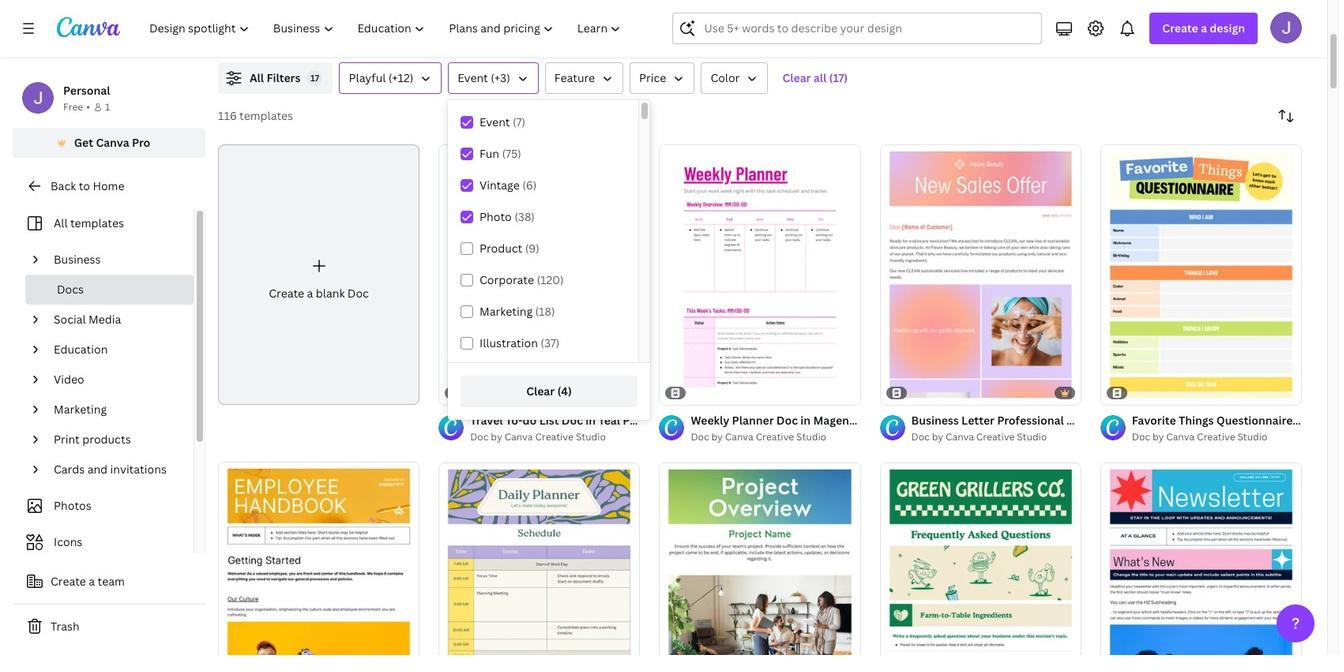 Task type: locate. For each thing, give the bounding box(es) containing it.
creative
[[535, 431, 574, 444], [756, 431, 794, 444], [977, 431, 1015, 444], [1197, 431, 1236, 444]]

0 horizontal spatial templates
[[70, 216, 124, 231]]

(+12)
[[389, 70, 413, 85]]

clear left all
[[783, 70, 811, 85]]

all filters
[[250, 70, 301, 85]]

2 by from the left
[[712, 431, 723, 444]]

playful (+12)
[[349, 70, 413, 85]]

canva for 'travel to-do list doc in teal pastel green pastel purple vibrant professional style' image
[[505, 431, 533, 444]]

0 horizontal spatial all
[[54, 216, 68, 231]]

media
[[89, 312, 121, 327]]

trash link
[[13, 612, 205, 643]]

1 by from the left
[[491, 431, 502, 444]]

all for all templates
[[54, 216, 68, 231]]

a left the design at the right top of the page
[[1201, 21, 1207, 36]]

marketing down video
[[54, 402, 107, 417]]

event
[[458, 70, 488, 85], [480, 115, 510, 130]]

2 studio from the left
[[797, 431, 827, 444]]

photos link
[[22, 492, 184, 522]]

products
[[82, 432, 131, 447]]

and
[[87, 462, 108, 477]]

Search search field
[[704, 13, 1032, 43]]

business
[[54, 252, 101, 267]]

daily planner doc in pastel purple pastel yellow teal fun patterns illustrations style image
[[439, 463, 640, 656]]

0 vertical spatial event
[[458, 70, 488, 85]]

0 vertical spatial marketing
[[480, 304, 533, 319]]

print
[[54, 432, 80, 447]]

1 horizontal spatial clear
[[783, 70, 811, 85]]

marketing
[[480, 304, 533, 319], [54, 402, 107, 417]]

0 horizontal spatial create
[[51, 574, 86, 590]]

3 creative from the left
[[977, 431, 1015, 444]]

1 vertical spatial all
[[54, 216, 68, 231]]

clear inside clear all (17) button
[[783, 70, 811, 85]]

by for doc by canva creative studio link related to 'daily planner doc in pastel purple pastel yellow teal fun patterns illustrations style' image
[[491, 431, 502, 444]]

corporate
[[480, 273, 534, 288]]

3 doc by canva creative studio link from the left
[[912, 430, 1082, 446]]

0 horizontal spatial marketing
[[54, 402, 107, 417]]

color button
[[701, 62, 768, 94]]

filters
[[267, 70, 301, 85]]

food & restaurant faqs doc in green cream yellow bold nostalgia style image
[[880, 463, 1082, 656]]

doc
[[348, 286, 369, 301], [470, 431, 489, 444], [691, 431, 709, 444], [912, 431, 930, 444], [1132, 431, 1151, 444]]

a inside dropdown button
[[1201, 21, 1207, 36]]

social
[[54, 312, 86, 327]]

clear all (17)
[[783, 70, 848, 85]]

photo (38)
[[480, 209, 535, 224]]

1 creative from the left
[[535, 431, 574, 444]]

1 vertical spatial templates
[[70, 216, 124, 231]]

all down back
[[54, 216, 68, 231]]

canva for weekly planner doc in magenta light pink vibrant professional style image
[[725, 431, 754, 444]]

clear
[[783, 70, 811, 85], [526, 384, 555, 399]]

by
[[491, 431, 502, 444], [712, 431, 723, 444], [932, 431, 944, 444], [1153, 431, 1164, 444]]

price button
[[630, 62, 695, 94]]

clear for clear (4)
[[526, 384, 555, 399]]

2 doc by canva creative studio link from the left
[[691, 430, 861, 446]]

2 doc by canva creative studio from the left
[[691, 431, 827, 444]]

by for doc by canva creative studio link for newsletter professional doc in sky blue pink red bright modern style image
[[1153, 431, 1164, 444]]

clear inside clear (4) button
[[526, 384, 555, 399]]

None search field
[[673, 13, 1043, 44]]

color
[[711, 70, 740, 85]]

clear all (17) button
[[775, 62, 856, 94]]

docs
[[57, 282, 84, 297]]

(9)
[[525, 241, 540, 256]]

1 horizontal spatial create
[[269, 286, 304, 301]]

event left (+3)
[[458, 70, 488, 85]]

create inside create a design dropdown button
[[1163, 21, 1199, 36]]

doc by canva creative studio for doc by canva creative studio link corresponding to project overview doc in light green blue vibrant professional style image
[[691, 431, 827, 444]]

doc by canva creative studio for food & restaurant faqs doc in green cream yellow bold nostalgia style image's doc by canva creative studio link
[[912, 431, 1047, 444]]

canva inside button
[[96, 135, 129, 150]]

create a blank doc link
[[218, 145, 420, 406]]

0 vertical spatial a
[[1201, 21, 1207, 36]]

canva
[[96, 135, 129, 150], [505, 431, 533, 444], [725, 431, 754, 444], [946, 431, 974, 444], [1167, 431, 1195, 444]]

1 horizontal spatial all
[[250, 70, 264, 85]]

create inside 'create a team' button
[[51, 574, 86, 590]]

1 doc by canva creative studio link from the left
[[470, 430, 640, 446]]

doc for 'travel to-do list doc in teal pastel green pastel purple vibrant professional style' image
[[470, 431, 489, 444]]

2 vertical spatial a
[[89, 574, 95, 590]]

clear left (4) at the left bottom of page
[[526, 384, 555, 399]]

1 vertical spatial create
[[269, 286, 304, 301]]

creative for food & restaurant faqs doc in green cream yellow bold nostalgia style image
[[977, 431, 1015, 444]]

doc by canva creative studio link for 'daily planner doc in pastel purple pastel yellow teal fun patterns illustrations style' image
[[470, 430, 640, 446]]

doc by canva creative studio for doc by canva creative studio link for newsletter professional doc in sky blue pink red bright modern style image
[[1132, 431, 1268, 444]]

a for blank
[[307, 286, 313, 301]]

4 studio from the left
[[1238, 431, 1268, 444]]

get
[[74, 135, 93, 150]]

create down icons
[[51, 574, 86, 590]]

3 by from the left
[[932, 431, 944, 444]]

event left (7)
[[480, 115, 510, 130]]

0 horizontal spatial a
[[89, 574, 95, 590]]

1 horizontal spatial templates
[[239, 108, 293, 123]]

4 by from the left
[[1153, 431, 1164, 444]]

create inside "create a blank doc" element
[[269, 286, 304, 301]]

vintage
[[480, 178, 520, 193]]

2 creative from the left
[[756, 431, 794, 444]]

4 creative from the left
[[1197, 431, 1236, 444]]

templates right 116
[[239, 108, 293, 123]]

0 vertical spatial all
[[250, 70, 264, 85]]

marketing down corporate at left
[[480, 304, 533, 319]]

1 vertical spatial a
[[307, 286, 313, 301]]

0 horizontal spatial clear
[[526, 384, 555, 399]]

free •
[[63, 100, 90, 114]]

a inside button
[[89, 574, 95, 590]]

marketing for marketing
[[54, 402, 107, 417]]

studio
[[576, 431, 606, 444], [797, 431, 827, 444], [1017, 431, 1047, 444], [1238, 431, 1268, 444]]

creative for 'daily planner doc in pastel purple pastel yellow teal fun patterns illustrations style' image
[[535, 431, 574, 444]]

•
[[86, 100, 90, 114]]

education link
[[47, 335, 184, 365]]

2 vertical spatial create
[[51, 574, 86, 590]]

templates
[[239, 108, 293, 123], [70, 216, 124, 231]]

all templates link
[[22, 209, 184, 239]]

0 vertical spatial templates
[[239, 108, 293, 123]]

1 horizontal spatial marketing
[[480, 304, 533, 319]]

2 horizontal spatial create
[[1163, 21, 1199, 36]]

create a team
[[51, 574, 125, 590]]

0 vertical spatial create
[[1163, 21, 1199, 36]]

canva for business letter professional doc in salmon light blue gradients style 'image'
[[946, 431, 974, 444]]

templates down back to home
[[70, 216, 124, 231]]

blank
[[316, 286, 345, 301]]

social media link
[[47, 305, 184, 335]]

canva for favorite things questionnaire doc in blue orange green playful style image
[[1167, 431, 1195, 444]]

business link
[[47, 245, 184, 275]]

travel to-do list doc in teal pastel green pastel purple vibrant professional style image
[[439, 145, 640, 406]]

back to home link
[[13, 171, 205, 202]]

3 doc by canva creative studio from the left
[[912, 431, 1047, 444]]

marketing inside marketing link
[[54, 402, 107, 417]]

cards and invitations link
[[47, 455, 184, 485]]

create left 'blank'
[[269, 286, 304, 301]]

(4)
[[557, 384, 572, 399]]

social media
[[54, 312, 121, 327]]

4 doc by canva creative studio from the left
[[1132, 431, 1268, 444]]

creative for newsletter professional doc in sky blue pink red bright modern style image
[[1197, 431, 1236, 444]]

doc by canva creative studio link
[[470, 430, 640, 446], [691, 430, 861, 446], [912, 430, 1082, 446], [1132, 430, 1302, 446]]

0 vertical spatial clear
[[783, 70, 811, 85]]

clear for clear all (17)
[[783, 70, 811, 85]]

a left team
[[89, 574, 95, 590]]

1 vertical spatial clear
[[526, 384, 555, 399]]

a left 'blank'
[[307, 286, 313, 301]]

1 vertical spatial marketing
[[54, 402, 107, 417]]

a for design
[[1201, 21, 1207, 36]]

event (7)
[[480, 115, 525, 130]]

2 horizontal spatial a
[[1201, 21, 1207, 36]]

studio for doc by canva creative studio link related to 'daily planner doc in pastel purple pastel yellow teal fun patterns illustrations style' image
[[576, 431, 606, 444]]

116 templates
[[218, 108, 293, 123]]

doc by canva creative studio link for food & restaurant faqs doc in green cream yellow bold nostalgia style image
[[912, 430, 1082, 446]]

1 studio from the left
[[576, 431, 606, 444]]

create left the design at the right top of the page
[[1163, 21, 1199, 36]]

event (+3) button
[[448, 62, 539, 94]]

clear (4) button
[[461, 376, 638, 408]]

1
[[105, 100, 110, 114]]

(+3)
[[491, 70, 510, 85]]

favorite things questionnaire doc in blue orange green playful style image
[[1101, 145, 1302, 406]]

1 doc by canva creative studio from the left
[[470, 431, 606, 444]]

all left filters
[[250, 70, 264, 85]]

doc by canva creative studio
[[470, 431, 606, 444], [691, 431, 827, 444], [912, 431, 1047, 444], [1132, 431, 1268, 444]]

jacob simon image
[[1271, 12, 1302, 43]]

1 vertical spatial event
[[480, 115, 510, 130]]

event inside button
[[458, 70, 488, 85]]

studio for food & restaurant faqs doc in green cream yellow bold nostalgia style image's doc by canva creative studio link
[[1017, 431, 1047, 444]]

1 horizontal spatial a
[[307, 286, 313, 301]]

icons
[[54, 535, 82, 550]]

4 doc by canva creative studio link from the left
[[1132, 430, 1302, 446]]

3 studio from the left
[[1017, 431, 1047, 444]]

create
[[1163, 21, 1199, 36], [269, 286, 304, 301], [51, 574, 86, 590]]



Task type: describe. For each thing, give the bounding box(es) containing it.
photo
[[480, 209, 512, 224]]

doc for favorite things questionnaire doc in blue orange green playful style image
[[1132, 431, 1151, 444]]

education
[[54, 342, 108, 357]]

playful
[[349, 70, 386, 85]]

by for food & restaurant faqs doc in green cream yellow bold nostalgia style image's doc by canva creative studio link
[[932, 431, 944, 444]]

all templates
[[54, 216, 124, 231]]

(38)
[[515, 209, 535, 224]]

all
[[814, 70, 827, 85]]

by for doc by canva creative studio link corresponding to project overview doc in light green blue vibrant professional style image
[[712, 431, 723, 444]]

personal
[[63, 83, 110, 98]]

vintage (6)
[[480, 178, 537, 193]]

doc by canva creative studio link for project overview doc in light green blue vibrant professional style image
[[691, 430, 861, 446]]

studio for doc by canva creative studio link for newsletter professional doc in sky blue pink red bright modern style image
[[1238, 431, 1268, 444]]

event for event (+3)
[[458, 70, 488, 85]]

feature button
[[545, 62, 624, 94]]

(18)
[[535, 304, 555, 319]]

create a team button
[[13, 567, 205, 598]]

feature
[[555, 70, 595, 85]]

invitations
[[110, 462, 167, 477]]

free
[[63, 100, 83, 114]]

icons link
[[22, 528, 184, 558]]

video
[[54, 372, 84, 387]]

doc by canva creative studio link for newsletter professional doc in sky blue pink red bright modern style image
[[1132, 430, 1302, 446]]

studio for doc by canva creative studio link corresponding to project overview doc in light green blue vibrant professional style image
[[797, 431, 827, 444]]

(75)
[[502, 146, 521, 161]]

newsletter professional doc in sky blue pink red bright modern style image
[[1101, 463, 1302, 656]]

(17)
[[829, 70, 848, 85]]

create for create a blank doc
[[269, 286, 304, 301]]

(6)
[[522, 178, 537, 193]]

business letter professional doc in salmon light blue gradients style image
[[880, 145, 1082, 406]]

doc for business letter professional doc in salmon light blue gradients style 'image'
[[912, 431, 930, 444]]

a for team
[[89, 574, 95, 590]]

116
[[218, 108, 237, 123]]

print products link
[[47, 425, 184, 455]]

project overview doc in light green blue vibrant professional style image
[[659, 463, 861, 656]]

price
[[639, 70, 666, 85]]

get canva pro
[[74, 135, 150, 150]]

back to home
[[51, 179, 124, 194]]

get canva pro button
[[13, 128, 205, 158]]

marketing for marketing (18)
[[480, 304, 533, 319]]

templates for all templates
[[70, 216, 124, 231]]

creative for project overview doc in light green blue vibrant professional style image
[[756, 431, 794, 444]]

(7)
[[513, 115, 525, 130]]

playful (+12) button
[[339, 62, 442, 94]]

back
[[51, 179, 76, 194]]

(120)
[[537, 273, 564, 288]]

Sort by button
[[1271, 100, 1302, 132]]

top level navigation element
[[139, 13, 635, 44]]

marketing (18)
[[480, 304, 555, 319]]

pro
[[132, 135, 150, 150]]

create a design
[[1163, 21, 1245, 36]]

create a blank doc element
[[218, 145, 420, 406]]

create for create a team
[[51, 574, 86, 590]]

create a design button
[[1150, 13, 1258, 44]]

illustration (37)
[[480, 336, 560, 351]]

marketing link
[[47, 395, 184, 425]]

home
[[93, 179, 124, 194]]

(37)
[[541, 336, 560, 351]]

to
[[79, 179, 90, 194]]

trash
[[51, 620, 80, 635]]

17 filter options selected element
[[307, 70, 323, 86]]

employee handbook professional doc in dark brown black and white photocentric style image
[[218, 462, 420, 656]]

product
[[480, 241, 523, 256]]

17
[[311, 72, 319, 84]]

team
[[98, 574, 125, 590]]

event (+3)
[[458, 70, 510, 85]]

weekly planner doc in magenta light pink vibrant professional style image
[[659, 145, 861, 406]]

print products
[[54, 432, 131, 447]]

create for create a design
[[1163, 21, 1199, 36]]

product (9)
[[480, 241, 540, 256]]

all for all filters
[[250, 70, 264, 85]]

templates for 116 templates
[[239, 108, 293, 123]]

video link
[[47, 365, 184, 395]]

event for event (7)
[[480, 115, 510, 130]]

illustration
[[480, 336, 538, 351]]

fun
[[480, 146, 499, 161]]

design
[[1210, 21, 1245, 36]]

fun (75)
[[480, 146, 521, 161]]

doc for weekly planner doc in magenta light pink vibrant professional style image
[[691, 431, 709, 444]]

cards and invitations
[[54, 462, 167, 477]]

clear (4)
[[526, 384, 572, 399]]

create a blank doc
[[269, 286, 369, 301]]

photos
[[54, 499, 91, 514]]

corporate (120)
[[480, 273, 564, 288]]

cards
[[54, 462, 85, 477]]

doc by canva creative studio for doc by canva creative studio link related to 'daily planner doc in pastel purple pastel yellow teal fun patterns illustrations style' image
[[470, 431, 606, 444]]



Task type: vqa. For each thing, say whether or not it's contained in the screenshot.
the top LIST
no



